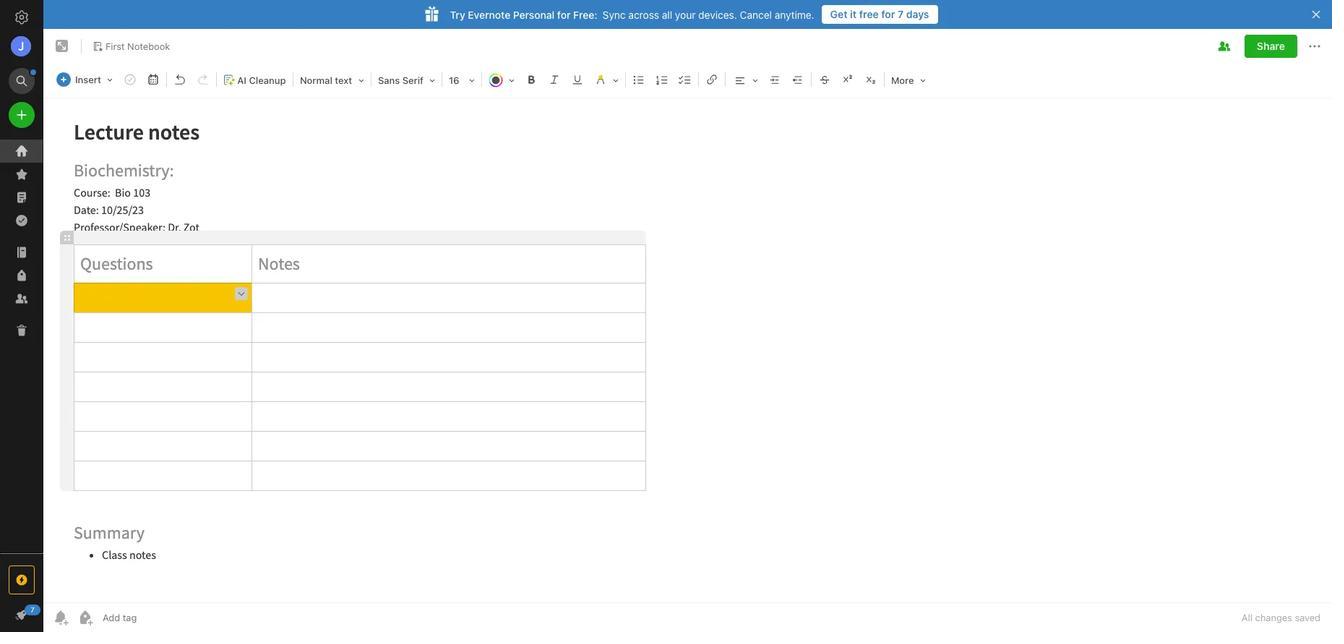 Task type: describe. For each thing, give the bounding box(es) containing it.
Font size field
[[444, 69, 480, 90]]

get
[[831, 8, 848, 20]]

Font family field
[[373, 69, 440, 90]]

sync
[[603, 8, 626, 21]]

More actions field
[[1307, 35, 1324, 58]]

note window element
[[43, 29, 1333, 632]]

add tag image
[[77, 609, 94, 626]]

personal
[[513, 8, 555, 21]]

cleanup
[[249, 74, 286, 86]]

all
[[1242, 612, 1253, 623]]

devices.
[[699, 8, 738, 21]]

evernote
[[468, 8, 511, 21]]

normal
[[300, 74, 333, 86]]

first notebook button
[[88, 36, 175, 56]]

share button
[[1245, 35, 1298, 58]]

bold image
[[521, 69, 542, 90]]

undo image
[[170, 69, 190, 90]]

try evernote personal for free: sync across all your devices. cancel anytime.
[[450, 8, 815, 21]]

notebook
[[127, 40, 170, 52]]

normal text
[[300, 74, 352, 86]]

insert
[[75, 74, 101, 85]]

all changes saved
[[1242, 612, 1321, 623]]

cancel
[[740, 8, 772, 21]]

across
[[629, 8, 660, 21]]

superscript image
[[838, 69, 858, 90]]

7 inside help and learning task checklist field
[[30, 605, 35, 614]]

home image
[[13, 142, 30, 160]]

get it free for 7 days button
[[822, 5, 938, 24]]

ai cleanup
[[238, 74, 286, 86]]

underline image
[[568, 69, 588, 90]]

bulleted list image
[[629, 69, 649, 90]]

text
[[335, 74, 352, 86]]

upgrade image
[[13, 571, 30, 589]]

get it free for 7 days
[[831, 8, 930, 20]]

italic image
[[545, 69, 565, 90]]

indent image
[[765, 69, 785, 90]]

sans
[[378, 74, 400, 86]]

share
[[1258, 40, 1286, 52]]

checklist image
[[676, 69, 696, 90]]

sans serif
[[378, 74, 424, 86]]

More field
[[887, 69, 931, 90]]

changes
[[1256, 612, 1293, 623]]

Heading level field
[[295, 69, 370, 90]]

Insert field
[[53, 69, 118, 90]]

for for free:
[[558, 8, 571, 21]]

it
[[851, 8, 857, 20]]



Task type: vqa. For each thing, say whether or not it's contained in the screenshot.
the 7 to the top
yes



Task type: locate. For each thing, give the bounding box(es) containing it.
Note Editor text field
[[43, 98, 1333, 602]]

7 inside get it free for 7 days button
[[898, 8, 904, 20]]

0 vertical spatial 7
[[898, 8, 904, 20]]

saved
[[1296, 612, 1321, 623]]

tree
[[0, 140, 43, 553]]

0 horizontal spatial 7
[[30, 605, 35, 614]]

try
[[450, 8, 466, 21]]

numbered list image
[[652, 69, 673, 90]]

account image
[[11, 36, 31, 56]]

Font color field
[[484, 69, 520, 90]]

0 horizontal spatial for
[[558, 8, 571, 21]]

first notebook
[[106, 40, 170, 52]]

more
[[892, 74, 915, 86]]

anytime.
[[775, 8, 815, 21]]

Account field
[[0, 32, 43, 61]]

your
[[675, 8, 696, 21]]

1 vertical spatial 7
[[30, 605, 35, 614]]

1 for from the left
[[882, 8, 896, 20]]

ai
[[238, 74, 247, 86]]

Add tag field
[[101, 611, 210, 624]]

settings image
[[13, 9, 30, 26]]

click to expand image
[[37, 605, 48, 623]]

7 left click to expand icon
[[30, 605, 35, 614]]

expand note image
[[54, 38, 71, 55]]

Help and Learning task checklist field
[[0, 603, 43, 626]]

serif
[[403, 74, 424, 86]]

ai cleanup button
[[218, 69, 291, 90]]

free:
[[574, 8, 598, 21]]

days
[[907, 8, 930, 20]]

subscript image
[[861, 69, 882, 90]]

1 horizontal spatial 7
[[898, 8, 904, 20]]

all
[[662, 8, 673, 21]]

add a reminder image
[[52, 609, 69, 626]]

Alignment field
[[728, 69, 764, 90]]

for left free: on the top
[[558, 8, 571, 21]]

outdent image
[[788, 69, 809, 90]]

16
[[449, 74, 460, 86]]

more actions image
[[1307, 38, 1324, 55]]

Highlight field
[[589, 69, 624, 90]]

for for 7
[[882, 8, 896, 20]]

2 for from the left
[[558, 8, 571, 21]]

first
[[106, 40, 125, 52]]

insert link image
[[702, 69, 723, 90]]

strikethrough image
[[815, 69, 835, 90]]

calendar event image
[[143, 69, 163, 90]]

for
[[882, 8, 896, 20], [558, 8, 571, 21]]

for right free
[[882, 8, 896, 20]]

free
[[860, 8, 879, 20]]

for inside button
[[882, 8, 896, 20]]

1 horizontal spatial for
[[882, 8, 896, 20]]

7
[[898, 8, 904, 20], [30, 605, 35, 614]]

7 left days
[[898, 8, 904, 20]]



